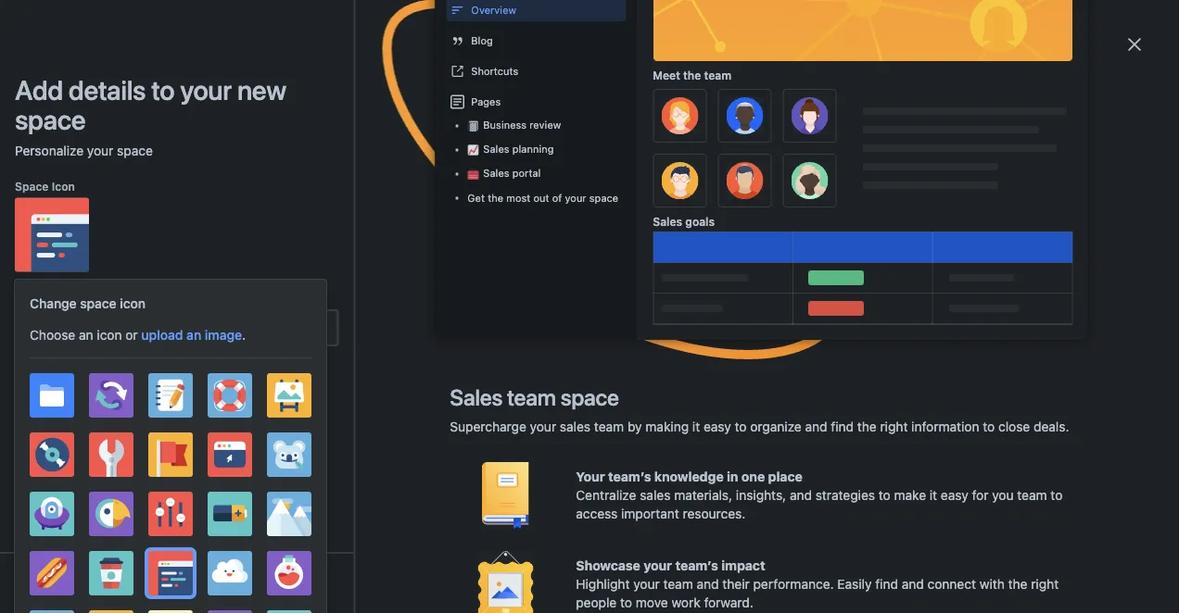 Task type: vqa. For each thing, say whether or not it's contained in the screenshot.
the upload
yes



Task type: describe. For each thing, give the bounding box(es) containing it.
bob builder for copy of hello!
[[671, 256, 732, 269]]

business review
[[483, 119, 561, 131]]

0 vertical spatial in
[[586, 7, 597, 22]]

1 vertical spatial generic interface on red background image
[[148, 552, 193, 596]]

you edited october 19, 2023 for thankful
[[865, 294, 1016, 307]]

the inside showcase your team's impact highlight your team and their performance. easily find and connect with the right people to move work forward.
[[1008, 577, 1027, 592]]

easy inside your team's knowledge in one place centralize sales materials, insights, and strategies to make it easy for you team to access important resources.
[[940, 488, 968, 503]]

get the most out of your space
[[467, 192, 618, 204]]

and inside your team's knowledge in one place centralize sales materials, insights, and strategies to make it easy for you team to access important resources.
[[789, 488, 812, 503]]

change
[[30, 296, 77, 311]]

2023 for title
[[988, 332, 1016, 345]]

.
[[242, 328, 246, 343]]

builder for copy of hello!
[[695, 256, 732, 269]]

bob for blog title
[[671, 332, 692, 345]]

smiley cloud on blue background image
[[208, 552, 252, 596]]

supercharge
[[449, 419, 526, 435]]

it inside sales team space supercharge your sales team by making it easy to organize and find the right information to close deals.
[[692, 419, 700, 435]]

to inside showcase your team's impact highlight your team and their performance. easily find and connect with the right people to move work forward.
[[620, 596, 632, 611]]

builder for thankful
[[695, 294, 732, 307]]

most
[[506, 192, 530, 204]]

october for title
[[924, 332, 967, 345]]

minutes
[[939, 218, 981, 231]]

your
[[576, 470, 605, 485]]

october for of
[[924, 256, 967, 269]]

step
[[30, 576, 58, 591]]

:chart_with_upwards_trend: image
[[467, 145, 478, 156]]

19, for copy of hello!
[[970, 256, 985, 269]]

additional
[[39, 372, 101, 387]]

space inside create space button
[[276, 576, 313, 591]]

trial
[[657, 7, 681, 22]]

sales goals
[[652, 215, 714, 228]]

move
[[635, 596, 668, 611]]

upload
[[141, 328, 183, 343]]

your team's knowledge in one place centralize sales materials, insights, and strategies to make it easy for you team to access important resources.
[[576, 470, 1062, 522]]

day
[[631, 7, 654, 22]]

you edited october 18, 2023
[[865, 332, 1016, 345]]

1 an from the left
[[79, 328, 93, 343]]

organize
[[750, 419, 801, 435]]

1 2 from the left
[[61, 576, 69, 591]]

business
[[483, 119, 526, 131]]

bob builder link for copy of hello!
[[671, 256, 732, 269]]

choose an icon or upload an image .
[[30, 328, 246, 343]]

going
[[327, 216, 368, 233]]

easy inside sales team space supercharge your sales team by making it easy to organize and find the right information to close deals.
[[703, 419, 731, 435]]

unstar this space image
[[226, 347, 241, 362]]

back button
[[161, 569, 213, 599]]

important
[[621, 507, 679, 522]]

team inside showcase your team's impact highlight your team and their performance. easily find and connect with the right people to move work forward.
[[663, 577, 693, 592]]

black and blue vinyl record on red background image
[[30, 433, 74, 477]]

close image
[[1124, 33, 1146, 56]]

apps
[[362, 47, 394, 63]]

red and white lifebuoy on blue background image
[[208, 374, 252, 418]]

three white levers set to middle, top, and bottom on a red background image
[[148, 492, 193, 537]]

set
[[346, 7, 366, 22]]

sales for planning
[[483, 143, 509, 155]]

tasks link
[[30, 245, 252, 278]]

additional options
[[39, 372, 150, 387]]

Search field
[[827, 40, 1012, 70]]

draft for thankful
[[399, 295, 434, 307]]

you for thankful
[[865, 294, 885, 307]]

goals
[[685, 215, 714, 228]]

ago
[[984, 218, 1004, 231]]

impact
[[721, 559, 765, 574]]

and right page
[[404, 7, 426, 22]]

create a space image
[[222, 308, 245, 330]]

image
[[205, 328, 242, 343]]

shortcuts
[[471, 65, 518, 77]]

easel holding landscape painting on an orange background image
[[267, 374, 311, 418]]

highlight
[[576, 577, 629, 592]]

drafts
[[70, 220, 107, 235]]

personalize
[[15, 143, 83, 159]]

pencil and notebook on blue background image
[[148, 374, 193, 418]]

banner containing apps
[[0, 29, 1179, 82]]

team's inside showcase your team's impact highlight your team and their performance. easily find and connect with the right people to move work forward.
[[675, 559, 718, 574]]

apps button
[[357, 40, 413, 70]]

edited for thankful
[[888, 294, 921, 307]]

and left connect
[[901, 577, 924, 592]]

of left "red to-go coffee cup with white sleeve and green logo on green background"
[[73, 576, 85, 591]]

you edited 10 minutes ago
[[865, 218, 1004, 231]]

to left organize
[[734, 419, 746, 435]]

starred link
[[30, 178, 252, 211]]

you for copy of hello!
[[865, 256, 885, 269]]

builder for blog title
[[695, 332, 732, 345]]

sales portal
[[483, 167, 540, 179]]

try it in a 14-day trial of confluence standard. link
[[552, 7, 833, 22]]

and inside sales team space supercharge your sales team by making it easy to organize and find the right information to close deals.
[[805, 419, 827, 435]]

change space icon
[[30, 296, 145, 311]]

add details to your new space personalize your space
[[15, 74, 286, 159]]

0 vertical spatial it
[[575, 7, 583, 22]]

of right out
[[552, 192, 562, 204]]

search image
[[834, 48, 849, 63]]

1 horizontal spatial a
[[600, 7, 608, 22]]

mouse arrow pointing to generic interface on red background image
[[208, 433, 252, 477]]

starred
[[70, 187, 115, 202]]

standard.
[[773, 7, 833, 22]]

in inside your team's knowledge in one place centralize sales materials, insights, and strategies to make it easy for you team to access important resources.
[[726, 470, 738, 485]]

their
[[722, 577, 749, 592]]

:chart_with_upwards_trend: image
[[467, 145, 478, 156]]

find inside sales team space supercharge your sales team by making it easy to organize and find the right information to close deals.
[[830, 419, 853, 435]]

back
[[172, 576, 202, 591]]

14-
[[611, 7, 632, 22]]

get
[[467, 192, 484, 204]]

Name your space field
[[17, 311, 337, 345]]

review
[[529, 119, 561, 131]]

materials,
[[674, 488, 732, 503]]

name your space
[[15, 292, 109, 305]]

2 2 from the left
[[89, 576, 96, 591]]

hot dog on purple background image
[[30, 552, 74, 596]]

bob for copy of hello!
[[671, 256, 692, 269]]

bob for thankful
[[671, 294, 692, 307]]

out
[[533, 192, 549, 204]]

to right you
[[1050, 488, 1062, 503]]

team up supercharge at the left bottom of page
[[507, 385, 555, 411]]

blog title
[[327, 330, 392, 347]]

insights,
[[736, 488, 786, 503]]

red to-go coffee cup with white sleeve and green logo on green background image
[[89, 552, 133, 596]]

spacemarketing
[[70, 380, 168, 395]]

draft for blog title
[[403, 333, 438, 345]]

recent
[[70, 153, 112, 169]]

connect
[[927, 577, 976, 592]]

icon for an
[[97, 328, 122, 343]]

unstar this space image
[[226, 380, 241, 395]]

sales for goals
[[652, 215, 682, 228]]

edited for copy of hello!
[[888, 256, 921, 269]]

invite
[[519, 47, 552, 63]]

the inside sales team space supercharge your sales team by making it easy to organize and find the right information to close deals.
[[857, 419, 876, 435]]

2023 for of
[[988, 256, 1016, 269]]

close
[[998, 419, 1030, 435]]

for
[[972, 488, 988, 503]]

to left make
[[878, 488, 890, 503]]

meet
[[652, 69, 680, 82]]

sales inside sales team space supercharge your sales team by making it easy to organize and find the right information to close deals.
[[559, 419, 590, 435]]

silver wrench tool on red background image
[[89, 433, 133, 477]]

positive charged blue and orange battery on a green background image
[[208, 492, 252, 537]]

of right copy in the left top of the page
[[367, 254, 381, 271]]

the right the "meet"
[[683, 69, 701, 82]]



Task type: locate. For each thing, give the bounding box(es) containing it.
2 right hot dog on purple background image
[[89, 576, 96, 591]]

2023
[[988, 256, 1016, 269], [988, 294, 1016, 307], [988, 332, 1016, 345]]

invite people button
[[507, 40, 608, 70]]

new
[[237, 74, 286, 106]]

4 you from the top
[[865, 332, 885, 345]]

by
[[627, 419, 642, 435]]

team right you
[[1017, 488, 1047, 503]]

1 you edited october 19, 2023 from the top
[[865, 256, 1016, 269]]

group containing overview
[[30, 111, 252, 278]]

and down place
[[789, 488, 812, 503]]

0 vertical spatial icon
[[120, 296, 145, 311]]

an
[[79, 328, 93, 343], [187, 328, 201, 343]]

portal
[[512, 167, 540, 179]]

page
[[370, 7, 400, 22]]

it right "try"
[[575, 7, 583, 22]]

2 an from the left
[[187, 328, 201, 343]]

0 vertical spatial sales
[[559, 419, 590, 435]]

name
[[15, 292, 46, 305]]

team's inside your team's knowledge in one place centralize sales materials, insights, and strategies to make it easy for you team to access important resources.
[[608, 470, 651, 485]]

resources.
[[682, 507, 745, 522]]

0 horizontal spatial 2
[[61, 576, 69, 591]]

overview link
[[30, 111, 252, 145]]

0 vertical spatial 19,
[[970, 256, 985, 269]]

the right "with"
[[1008, 577, 1027, 592]]

0 horizontal spatial generic interface on red background image
[[15, 198, 89, 272]]

additional options button
[[2, 369, 161, 391]]

right left information in the bottom right of the page
[[880, 419, 907, 435]]

your
[[180, 74, 232, 106], [87, 143, 113, 159], [565, 192, 586, 204], [49, 292, 74, 305], [529, 419, 556, 435], [643, 559, 672, 574], [633, 577, 659, 592]]

2023 up the you edited october 18, 2023
[[988, 294, 1016, 307]]

0 horizontal spatial team's
[[608, 470, 651, 485]]

2 october from the top
[[924, 294, 967, 307]]

choose
[[30, 328, 75, 343]]

1 vertical spatial blog
[[327, 330, 358, 347]]

0 horizontal spatial in
[[586, 7, 597, 22]]

a left 14-
[[600, 7, 608, 22]]

sales inside sales team space supercharge your sales team by making it easy to organize and find the right information to close deals.
[[449, 385, 502, 411]]

the up strategies
[[857, 419, 876, 435]]

light blue koala chewing eucalyptus leaf on darker blue background image
[[267, 433, 311, 477]]

1 horizontal spatial right
[[1031, 577, 1058, 592]]

draft down hello!
[[399, 295, 434, 307]]

1 vertical spatial icon
[[97, 328, 122, 343]]

0 vertical spatial draft
[[436, 257, 471, 269]]

edited
[[888, 218, 921, 231], [888, 256, 921, 269], [888, 294, 921, 307], [888, 332, 921, 345]]

to left move
[[620, 596, 632, 611]]

white folder on blue background image
[[30, 374, 74, 418]]

you
[[992, 488, 1013, 503]]

people inside showcase your team's impact highlight your team and their performance. easily find and connect with the right people to move work forward.
[[576, 596, 616, 611]]

blog for blog title
[[327, 330, 358, 347]]

easy left for
[[940, 488, 968, 503]]

generic interface on red background image down space icon
[[15, 198, 89, 272]]

team's
[[608, 470, 651, 485], [675, 559, 718, 574]]

tasks
[[70, 254, 104, 269]]

set page and space permissions. try it in a 14-day trial of confluence standard.
[[346, 7, 833, 22]]

1 vertical spatial october
[[924, 294, 967, 307]]

performance.
[[753, 577, 833, 592]]

1 vertical spatial team's
[[675, 559, 718, 574]]

1 horizontal spatial generic interface on red background image
[[148, 552, 193, 596]]

2 horizontal spatial it
[[929, 488, 937, 503]]

icon up or on the left
[[120, 296, 145, 311]]

0 vertical spatial overview
[[471, 4, 516, 16]]

add details to your new space dialog
[[0, 0, 1179, 614]]

1 you from the top
[[865, 218, 885, 231]]

create space
[[232, 576, 313, 591]]

19, up 18,
[[970, 294, 985, 307]]

1 horizontal spatial an
[[187, 328, 201, 343]]

:toolbox: image
[[467, 169, 478, 180]]

bob builder for blog title
[[671, 332, 732, 345]]

to
[[151, 74, 175, 106], [734, 419, 746, 435], [982, 419, 995, 435], [878, 488, 890, 503], [1050, 488, 1062, 503], [620, 596, 632, 611]]

a right on
[[393, 216, 401, 233]]

sales up your
[[559, 419, 590, 435]]

0 horizontal spatial right
[[880, 419, 907, 435]]

people down the highlight
[[576, 596, 616, 611]]

2023 right 18,
[[988, 332, 1016, 345]]

it right make
[[929, 488, 937, 503]]

1 horizontal spatial blog
[[471, 34, 493, 46]]

pages
[[471, 96, 500, 108]]

upload an image button
[[141, 326, 242, 345]]

try
[[552, 7, 571, 22]]

0 vertical spatial team's
[[608, 470, 651, 485]]

details
[[69, 74, 146, 106]]

3 2023 from the top
[[988, 332, 1016, 345]]

0 horizontal spatial overview
[[70, 120, 126, 135]]

to left close
[[982, 419, 995, 435]]

1 vertical spatial sales
[[639, 488, 670, 503]]

2 you edited october 19, 2023 from the top
[[865, 294, 1016, 307]]

find inside showcase your team's impact highlight your team and their performance. easily find and connect with the right people to move work forward.
[[875, 577, 898, 592]]

blog for blog
[[471, 34, 493, 46]]

drafts link
[[30, 211, 252, 245]]

draft right hello!
[[436, 257, 471, 269]]

0 horizontal spatial an
[[79, 328, 93, 343]]

3 you from the top
[[865, 294, 885, 307]]

sales for portal
[[483, 167, 509, 179]]

0 horizontal spatial easy
[[703, 419, 731, 435]]

bob builder link for thankful
[[671, 294, 732, 307]]

0 vertical spatial blog
[[471, 34, 493, 46]]

of right trial
[[684, 7, 697, 22]]

centralize
[[576, 488, 636, 503]]

sales inside your team's knowledge in one place centralize sales materials, insights, and strategies to make it easy for you team to access important resources.
[[639, 488, 670, 503]]

an down spaces
[[79, 328, 93, 343]]

and up forward.
[[696, 577, 719, 592]]

10
[[924, 218, 936, 231]]

thankful
[[327, 292, 388, 309]]

planning
[[512, 143, 553, 155]]

2023 down the ago
[[988, 256, 1016, 269]]

generic interface on red background image
[[15, 198, 89, 272], [148, 552, 193, 596]]

0 horizontal spatial find
[[830, 419, 853, 435]]

step 2 of 2
[[30, 576, 96, 591]]

team right the "meet"
[[704, 69, 731, 82]]

0 vertical spatial you edited october 19, 2023
[[865, 256, 1016, 269]]

0 horizontal spatial it
[[575, 7, 583, 22]]

0 vertical spatial people
[[555, 47, 597, 63]]

sales up supercharge at the left bottom of page
[[449, 385, 502, 411]]

team up work
[[663, 577, 693, 592]]

the right get
[[487, 192, 503, 204]]

space icon
[[15, 180, 75, 193]]

sales right :chart_with_upwards_trend: image
[[483, 143, 509, 155]]

lab beaker filled with red liquid on purple background image
[[267, 552, 311, 596]]

1 vertical spatial in
[[726, 470, 738, 485]]

find right organize
[[830, 419, 853, 435]]

copy
[[327, 254, 363, 271]]

you edited october 19, 2023 down you edited 10 minutes ago
[[865, 256, 1016, 269]]

right right "with"
[[1031, 577, 1058, 592]]

1 vertical spatial people
[[576, 596, 616, 611]]

space
[[15, 180, 49, 193]]

right inside showcase your team's impact highlight your team and their performance. easily find and connect with the right people to move work forward.
[[1031, 577, 1058, 592]]

right for team's
[[1031, 577, 1058, 592]]

to up overview link
[[151, 74, 175, 106]]

team inside your team's knowledge in one place centralize sales materials, insights, and strategies to make it easy for you team to access important resources.
[[1017, 488, 1047, 503]]

right for space
[[880, 419, 907, 435]]

edited down you edited 10 minutes ago
[[888, 256, 921, 269]]

3 october from the top
[[924, 332, 967, 345]]

confluence
[[700, 7, 770, 22]]

bob builder link for blog title
[[671, 332, 732, 345]]

blog inside add details to your new space dialog
[[471, 34, 493, 46]]

hello!
[[385, 254, 424, 271]]

0 vertical spatial generic interface on red background image
[[15, 198, 89, 272]]

purple alien spaceship on green background image
[[30, 492, 74, 537]]

draft right title
[[403, 333, 438, 345]]

forward.
[[704, 596, 753, 611]]

generic interface on red background image left smiley cloud on blue background image
[[148, 552, 193, 596]]

blue parrot on purple background image
[[89, 492, 133, 537]]

2 vertical spatial 2023
[[988, 332, 1016, 345]]

1 edited from the top
[[888, 218, 921, 231]]

an left image
[[187, 328, 201, 343]]

team's up work
[[675, 559, 718, 574]]

edited left 18,
[[888, 332, 921, 345]]

0 vertical spatial right
[[880, 419, 907, 435]]

easily
[[837, 577, 871, 592]]

you for blog title
[[865, 332, 885, 345]]

1 horizontal spatial in
[[726, 470, 738, 485]]

builder
[[695, 218, 732, 231], [695, 256, 732, 269], [695, 294, 732, 307], [695, 332, 732, 345], [98, 346, 140, 362]]

team's up centralize
[[608, 470, 651, 485]]

1 october from the top
[[924, 256, 967, 269]]

knowledge
[[654, 470, 723, 485]]

trip!
[[404, 216, 436, 233]]

bob builder for thankful
[[671, 294, 732, 307]]

create space button
[[221, 569, 324, 599]]

1 vertical spatial find
[[875, 577, 898, 592]]

it inside your team's knowledge in one place centralize sales materials, insights, and strategies to make it easy for you team to access important resources.
[[929, 488, 937, 503]]

2 2023 from the top
[[988, 294, 1016, 307]]

make
[[894, 488, 926, 503]]

team left by
[[594, 419, 624, 435]]

going on a trip!
[[327, 216, 436, 233]]

right inside sales team space supercharge your sales team by making it easy to organize and find the right information to close deals.
[[880, 419, 907, 435]]

1 2023 from the top
[[988, 256, 1016, 269]]

1 vertical spatial right
[[1031, 577, 1058, 592]]

blog
[[471, 34, 493, 46], [327, 330, 358, 347]]

october down you edited 10 minutes ago
[[924, 256, 967, 269]]

1 horizontal spatial it
[[692, 419, 700, 435]]

3 edited from the top
[[888, 294, 921, 307]]

people inside the invite people button
[[555, 47, 597, 63]]

find
[[830, 419, 853, 435], [875, 577, 898, 592]]

banner
[[0, 29, 1179, 82]]

0 vertical spatial 2023
[[988, 256, 1016, 269]]

recent link
[[30, 145, 252, 178]]

to inside add details to your new space personalize your space
[[151, 74, 175, 106]]

edited for blog title
[[888, 332, 921, 345]]

1 horizontal spatial 2
[[89, 576, 96, 591]]

sun setting behind two icy mountain peaks on blue background image
[[267, 492, 311, 537]]

october
[[924, 256, 967, 269], [924, 294, 967, 307], [924, 332, 967, 345]]

0 vertical spatial find
[[830, 419, 853, 435]]

add
[[15, 74, 63, 106]]

find right easily
[[875, 577, 898, 592]]

1 vertical spatial you edited october 19, 2023
[[865, 294, 1016, 307]]

0 vertical spatial a
[[600, 7, 608, 22]]

2 you from the top
[[865, 256, 885, 269]]

18,
[[970, 332, 985, 345]]

sales for team
[[449, 385, 502, 411]]

Filter by title field
[[306, 147, 462, 173]]

sales left goals at the right of page
[[652, 215, 682, 228]]

in left 14-
[[586, 7, 597, 22]]

with
[[979, 577, 1004, 592]]

2 vertical spatial draft
[[403, 333, 438, 345]]

1 vertical spatial 2023
[[988, 294, 1016, 307]]

overview
[[471, 4, 516, 16], [70, 120, 126, 135]]

:notebook: image
[[467, 121, 478, 132], [467, 121, 478, 132]]

19, down the ago
[[970, 256, 985, 269]]

0 horizontal spatial a
[[393, 216, 401, 233]]

people right invite on the left
[[555, 47, 597, 63]]

options
[[104, 372, 150, 387]]

easy
[[703, 419, 731, 435], [940, 488, 968, 503]]

blog left title
[[327, 330, 358, 347]]

sales up the important
[[639, 488, 670, 503]]

2 19, from the top
[[970, 294, 985, 307]]

1 horizontal spatial sales
[[639, 488, 670, 503]]

you edited october 19, 2023 for copy of hello!
[[865, 256, 1016, 269]]

templates link
[[418, 40, 493, 70]]

1 horizontal spatial find
[[875, 577, 898, 592]]

sales team space supercharge your sales team by making it easy to organize and find the right information to close deals.
[[449, 385, 1069, 435]]

space inside sales team space supercharge your sales team by making it easy to organize and find the right information to close deals.
[[560, 385, 619, 411]]

edited up the you edited october 18, 2023
[[888, 294, 921, 307]]

1 horizontal spatial team's
[[675, 559, 718, 574]]

19,
[[970, 256, 985, 269], [970, 294, 985, 307]]

information
[[911, 419, 979, 435]]

1 vertical spatial it
[[692, 419, 700, 435]]

white and green rotating opposite arrows on purple background image
[[89, 374, 133, 418]]

people
[[555, 47, 597, 63], [576, 596, 616, 611]]

copy of hello!
[[327, 254, 424, 271]]

icon left or on the left
[[97, 328, 122, 343]]

1 horizontal spatial overview
[[471, 4, 516, 16]]

team
[[704, 69, 731, 82], [507, 385, 555, 411], [594, 419, 624, 435], [1017, 488, 1047, 503], [663, 577, 693, 592]]

sales
[[483, 143, 509, 155], [483, 167, 509, 179], [652, 215, 682, 228], [449, 385, 502, 411]]

1 19, from the top
[[970, 256, 985, 269]]

19, for thankful
[[970, 294, 985, 307]]

you edited october 19, 2023 up the you edited october 18, 2023
[[865, 294, 1016, 307]]

icon for space
[[120, 296, 145, 311]]

1 vertical spatial 19,
[[970, 294, 985, 307]]

or
[[125, 328, 138, 343]]

group
[[30, 111, 252, 278]]

overview up templates
[[471, 4, 516, 16]]

draft for copy of hello!
[[436, 257, 471, 269]]

sales right :toolbox: icon
[[483, 167, 509, 179]]

create
[[232, 576, 273, 591]]

and right organize
[[805, 419, 827, 435]]

your inside sales team space supercharge your sales team by making it easy to organize and find the right information to close deals.
[[529, 419, 556, 435]]

1 vertical spatial overview
[[70, 120, 126, 135]]

access
[[576, 507, 617, 522]]

templates
[[424, 47, 487, 63]]

4 edited from the top
[[888, 332, 921, 345]]

1 vertical spatial draft
[[399, 295, 434, 307]]

1 vertical spatial a
[[393, 216, 401, 233]]

2 right step
[[61, 576, 69, 591]]

settings icon image
[[1096, 44, 1118, 66]]

october left 18,
[[924, 332, 967, 345]]

october up the you edited october 18, 2023
[[924, 294, 967, 307]]

2 vertical spatial it
[[929, 488, 937, 503]]

overview inside add details to your new space dialog
[[471, 4, 516, 16]]

0 vertical spatial october
[[924, 256, 967, 269]]

:toolbox: image
[[467, 169, 478, 180]]

blog up templates
[[471, 34, 493, 46]]

invite people
[[519, 47, 597, 63]]

overview up recent in the top of the page
[[70, 120, 126, 135]]

2 edited from the top
[[888, 256, 921, 269]]

edited left 10 in the right of the page
[[888, 218, 921, 231]]

showcase
[[576, 559, 640, 574]]

work
[[671, 596, 700, 611]]

cards image
[[1075, 144, 1098, 166]]

2 vertical spatial october
[[924, 332, 967, 345]]

white pole with a red flag on orange background image
[[148, 433, 193, 477]]

0 vertical spatial easy
[[703, 419, 731, 435]]

0 horizontal spatial blog
[[327, 330, 358, 347]]

0 horizontal spatial sales
[[559, 419, 590, 435]]

meet the team
[[652, 69, 731, 82]]

easy right making
[[703, 419, 731, 435]]

in left the one
[[726, 470, 738, 485]]

icon
[[120, 296, 145, 311], [97, 328, 122, 343]]

1 vertical spatial easy
[[940, 488, 968, 503]]

overview inside overview link
[[70, 120, 126, 135]]

place
[[768, 470, 802, 485]]

one
[[741, 470, 765, 485]]

1 horizontal spatial easy
[[940, 488, 968, 503]]

deals.
[[1033, 419, 1069, 435]]

strategies
[[815, 488, 875, 503]]

it right making
[[692, 419, 700, 435]]



